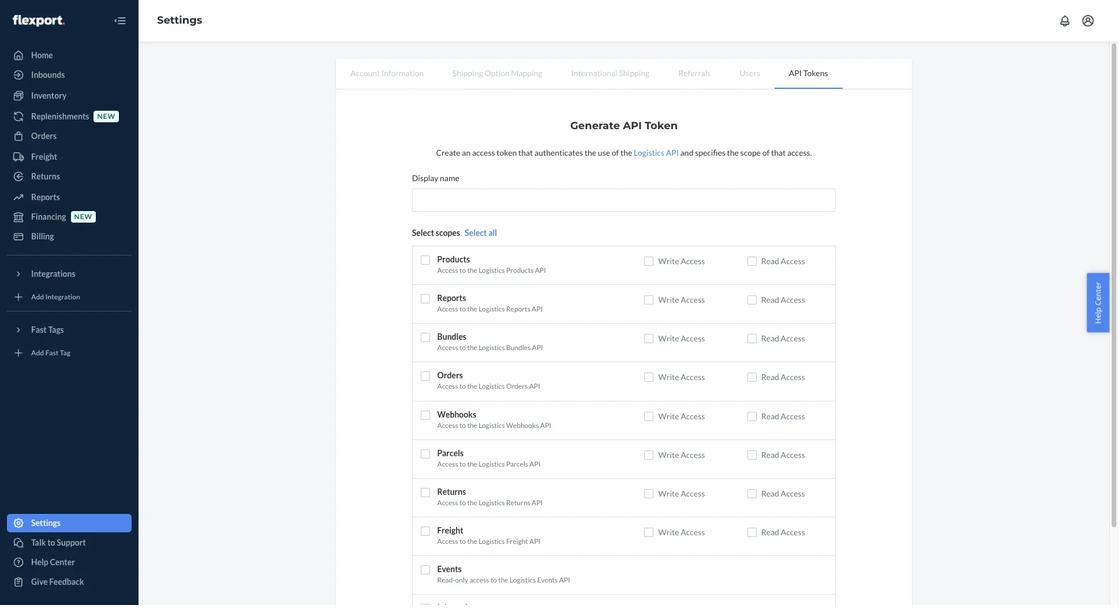 Task type: describe. For each thing, give the bounding box(es) containing it.
international
[[571, 68, 618, 78]]

write access for returns
[[658, 489, 705, 499]]

1 horizontal spatial products
[[506, 266, 534, 275]]

1 vertical spatial settings
[[31, 518, 61, 528]]

read access for parcels
[[761, 450, 805, 460]]

api inside bundles access to the logistics bundles api
[[532, 344, 543, 352]]

orders link
[[7, 127, 132, 146]]

webhooks access to the logistics webhooks api
[[437, 410, 551, 430]]

access inside the reports access to the logistics reports api
[[437, 305, 458, 314]]

read-
[[437, 576, 455, 585]]

reports for reports access to the logistics reports api
[[437, 293, 466, 303]]

api inside returns access to the logistics returns api
[[532, 499, 543, 507]]

access inside returns access to the logistics returns api
[[437, 499, 458, 507]]

the inside the reports access to the logistics reports api
[[467, 305, 477, 314]]

reports access to the logistics reports api
[[437, 293, 543, 314]]

referrals
[[679, 68, 711, 78]]

api inside webhooks access to the logistics webhooks api
[[540, 421, 551, 430]]

add for add integration
[[31, 293, 44, 302]]

read for bundles
[[761, 334, 779, 344]]

billing link
[[7, 227, 132, 246]]

the inside products access to the logistics products api
[[467, 266, 477, 275]]

information
[[382, 68, 424, 78]]

logistics api link
[[634, 148, 679, 158]]

2 select from the left
[[465, 228, 487, 238]]

display name
[[412, 173, 459, 183]]

api tokens
[[789, 68, 828, 78]]

integrations
[[31, 269, 75, 279]]

shipping option mapping
[[453, 68, 542, 78]]

add integration
[[31, 293, 80, 302]]

account information
[[350, 68, 424, 78]]

2 that from the left
[[771, 148, 786, 158]]

authenticates
[[535, 148, 583, 158]]

international shipping
[[571, 68, 650, 78]]

reports link
[[7, 188, 132, 207]]

products access to the logistics products api
[[437, 255, 546, 275]]

returns access to the logistics returns api
[[437, 487, 543, 507]]

to for orders
[[460, 382, 466, 391]]

access.
[[788, 148, 812, 158]]

referrals tab
[[664, 59, 725, 88]]

home
[[31, 50, 53, 60]]

freight link
[[7, 148, 132, 166]]

2 vertical spatial returns
[[506, 499, 530, 507]]

create
[[436, 148, 461, 158]]

account
[[350, 68, 380, 78]]

to for freight
[[460, 538, 466, 546]]

logistics for bundles
[[479, 344, 505, 352]]

help center button
[[1087, 273, 1110, 332]]

0 vertical spatial parcels
[[437, 448, 464, 458]]

the right use at the right of the page
[[621, 148, 632, 158]]

create an access token that authenticates the use of the logistics api and specifies the scope of that access.
[[436, 148, 812, 158]]

logistics for freight
[[479, 538, 505, 546]]

api inside the reports access to the logistics reports api
[[532, 305, 543, 314]]

read access for webhooks
[[761, 411, 805, 421]]

write access for reports
[[658, 295, 705, 305]]

1 of from the left
[[612, 148, 619, 158]]

access inside orders access to the logistics orders api
[[437, 382, 458, 391]]

select all button
[[465, 228, 497, 239]]

1 vertical spatial help
[[31, 558, 48, 568]]

0 horizontal spatial settings link
[[7, 514, 132, 533]]

financing
[[31, 212, 66, 222]]

flexport logo image
[[13, 15, 65, 26]]

scope
[[741, 148, 761, 158]]

write for returns
[[658, 489, 679, 499]]

api tokens tab
[[775, 59, 843, 89]]

freight for freight access to the logistics freight api
[[437, 526, 463, 536]]

tags
[[48, 325, 64, 335]]

the inside "events read-only access to the logistics events api"
[[498, 576, 508, 585]]

talk to support button
[[7, 534, 132, 553]]

give
[[31, 577, 48, 587]]

center inside button
[[1093, 282, 1104, 306]]

1 select from the left
[[412, 228, 434, 238]]

access inside "events read-only access to the logistics events api"
[[470, 576, 489, 585]]

0 horizontal spatial bundles
[[437, 332, 467, 342]]

the inside parcels access to the logistics parcels api
[[467, 460, 477, 469]]

help inside button
[[1093, 307, 1104, 324]]

give feedback
[[31, 577, 84, 587]]

returns for returns access to the logistics returns api
[[437, 487, 466, 497]]

talk to support
[[31, 538, 86, 548]]

to inside button
[[47, 538, 55, 548]]

logistics for returns
[[479, 499, 505, 507]]

read for reports
[[761, 295, 779, 305]]

0 vertical spatial events
[[437, 565, 462, 575]]

1 vertical spatial fast
[[45, 349, 59, 358]]

mapping
[[511, 68, 542, 78]]

to for returns
[[460, 499, 466, 507]]

the inside orders access to the logistics orders api
[[467, 382, 477, 391]]

integration
[[45, 293, 80, 302]]

only
[[455, 576, 468, 585]]

token
[[497, 148, 517, 158]]

to for webhooks
[[460, 421, 466, 430]]

an
[[462, 148, 471, 158]]

talk
[[31, 538, 46, 548]]

billing
[[31, 232, 54, 241]]

2 vertical spatial reports
[[506, 305, 530, 314]]

read for webhooks
[[761, 411, 779, 421]]

write for bundles
[[658, 334, 679, 344]]

logistics for webhooks
[[479, 421, 505, 430]]

events read-only access to the logistics events api
[[437, 565, 570, 585]]

parcels access to the logistics parcels api
[[437, 448, 541, 469]]

write access for freight
[[658, 528, 705, 538]]

logistics for products
[[479, 266, 505, 275]]



Task type: locate. For each thing, give the bounding box(es) containing it.
name
[[440, 173, 459, 183]]

api inside parcels access to the logistics parcels api
[[530, 460, 541, 469]]

to down select scopes select all
[[460, 266, 466, 275]]

orders
[[31, 131, 57, 141], [437, 371, 463, 381], [506, 382, 528, 391]]

products
[[437, 255, 470, 264], [506, 266, 534, 275]]

api inside freight access to the logistics freight api
[[530, 538, 541, 546]]

read for products
[[761, 256, 779, 266]]

0 horizontal spatial reports
[[31, 192, 60, 202]]

read for orders
[[761, 373, 779, 382]]

generate api token
[[570, 120, 678, 132]]

0 vertical spatial freight
[[31, 152, 57, 162]]

1 horizontal spatial settings link
[[157, 14, 202, 27]]

home link
[[7, 46, 132, 65]]

to up only
[[460, 538, 466, 546]]

1 horizontal spatial of
[[763, 148, 770, 158]]

0 vertical spatial add
[[31, 293, 44, 302]]

logistics
[[634, 148, 665, 158], [479, 266, 505, 275], [479, 305, 505, 314], [479, 344, 505, 352], [479, 382, 505, 391], [479, 421, 505, 430], [479, 460, 505, 469], [479, 499, 505, 507], [479, 538, 505, 546], [510, 576, 536, 585]]

0 horizontal spatial parcels
[[437, 448, 464, 458]]

add left integration at the top of the page
[[31, 293, 44, 302]]

2 of from the left
[[763, 148, 770, 158]]

products up the reports access to the logistics reports api
[[506, 266, 534, 275]]

tab list
[[336, 59, 912, 89]]

access
[[472, 148, 495, 158], [470, 576, 489, 585]]

0 horizontal spatial webhooks
[[437, 410, 476, 420]]

4 read access from the top
[[761, 373, 805, 382]]

the
[[585, 148, 597, 158], [621, 148, 632, 158], [727, 148, 739, 158], [467, 266, 477, 275], [467, 305, 477, 314], [467, 344, 477, 352], [467, 382, 477, 391], [467, 421, 477, 430], [467, 460, 477, 469], [467, 499, 477, 507], [467, 538, 477, 546], [498, 576, 508, 585]]

help center
[[1093, 282, 1104, 324], [31, 558, 75, 568]]

center
[[1093, 282, 1104, 306], [50, 558, 75, 568]]

0 vertical spatial access
[[472, 148, 495, 158]]

2 vertical spatial orders
[[506, 382, 528, 391]]

1 horizontal spatial parcels
[[506, 460, 528, 469]]

returns
[[31, 171, 60, 181], [437, 487, 466, 497], [506, 499, 530, 507]]

the up bundles access to the logistics bundles api at the bottom left of page
[[467, 305, 477, 314]]

the inside freight access to the logistics freight api
[[467, 538, 477, 546]]

4 read from the top
[[761, 373, 779, 382]]

read
[[761, 256, 779, 266], [761, 295, 779, 305], [761, 334, 779, 344], [761, 373, 779, 382], [761, 411, 779, 421], [761, 450, 779, 460], [761, 489, 779, 499], [761, 528, 779, 538]]

1 horizontal spatial bundles
[[506, 344, 531, 352]]

bundles down the reports access to the logistics reports api
[[437, 332, 467, 342]]

products down select scopes select all
[[437, 255, 470, 264]]

new up orders link
[[97, 112, 115, 121]]

orders down replenishments
[[31, 131, 57, 141]]

6 read access from the top
[[761, 450, 805, 460]]

1 horizontal spatial webhooks
[[506, 421, 539, 430]]

write access for orders
[[658, 373, 705, 382]]

parcels down webhooks access to the logistics webhooks api
[[437, 448, 464, 458]]

0 horizontal spatial settings
[[31, 518, 61, 528]]

8 write from the top
[[658, 528, 679, 538]]

3 read access from the top
[[761, 334, 805, 344]]

reports
[[31, 192, 60, 202], [437, 293, 466, 303], [506, 305, 530, 314]]

to up bundles access to the logistics bundles api at the bottom left of page
[[460, 305, 466, 314]]

bundles
[[437, 332, 467, 342], [506, 344, 531, 352]]

read access for freight
[[761, 528, 805, 538]]

help center inside help center button
[[1093, 282, 1104, 324]]

replenishments
[[31, 111, 89, 121]]

give feedback button
[[7, 573, 132, 592]]

2 horizontal spatial orders
[[506, 382, 528, 391]]

to
[[460, 266, 466, 275], [460, 305, 466, 314], [460, 344, 466, 352], [460, 382, 466, 391], [460, 421, 466, 430], [460, 460, 466, 469], [460, 499, 466, 507], [460, 538, 466, 546], [47, 538, 55, 548], [491, 576, 497, 585]]

1 shipping from the left
[[453, 68, 483, 78]]

new for financing
[[74, 213, 92, 221]]

0 vertical spatial fast
[[31, 325, 47, 335]]

help
[[1093, 307, 1104, 324], [31, 558, 48, 568]]

2 read access from the top
[[761, 295, 805, 305]]

to inside freight access to the logistics freight api
[[460, 538, 466, 546]]

0 vertical spatial settings link
[[157, 14, 202, 27]]

use
[[598, 148, 610, 158]]

logistics inside bundles access to the logistics bundles api
[[479, 344, 505, 352]]

scopes
[[436, 228, 460, 238]]

shipping left option
[[453, 68, 483, 78]]

0 horizontal spatial that
[[518, 148, 533, 158]]

logistics inside orders access to the logistics orders api
[[479, 382, 505, 391]]

returns for returns
[[31, 171, 60, 181]]

orders access to the logistics orders api
[[437, 371, 540, 391]]

add for add fast tag
[[31, 349, 44, 358]]

webhooks down orders access to the logistics orders api
[[437, 410, 476, 420]]

1 vertical spatial parcels
[[506, 460, 528, 469]]

webhooks up parcels access to the logistics parcels api
[[506, 421, 539, 430]]

settings link
[[157, 14, 202, 27], [7, 514, 132, 533]]

1 vertical spatial orders
[[437, 371, 463, 381]]

api inside api tokens tab
[[789, 68, 802, 78]]

0 horizontal spatial orders
[[31, 131, 57, 141]]

settings
[[157, 14, 202, 27], [31, 518, 61, 528]]

freight up read-
[[437, 526, 463, 536]]

returns down parcels access to the logistics parcels api
[[437, 487, 466, 497]]

access right only
[[470, 576, 489, 585]]

account information tab
[[336, 59, 438, 88]]

fast inside dropdown button
[[31, 325, 47, 335]]

to inside parcels access to the logistics parcels api
[[460, 460, 466, 469]]

2 horizontal spatial freight
[[506, 538, 528, 546]]

tag
[[60, 349, 70, 358]]

new for replenishments
[[97, 112, 115, 121]]

None checkbox
[[421, 333, 430, 343], [645, 334, 654, 344], [748, 334, 757, 344], [421, 372, 430, 381], [645, 412, 654, 421], [748, 412, 757, 421], [421, 450, 430, 459], [645, 490, 654, 499], [748, 490, 757, 499], [748, 528, 757, 538], [421, 566, 430, 575], [421, 605, 430, 606], [421, 333, 430, 343], [645, 334, 654, 344], [748, 334, 757, 344], [421, 372, 430, 381], [645, 412, 654, 421], [748, 412, 757, 421], [421, 450, 430, 459], [645, 490, 654, 499], [748, 490, 757, 499], [748, 528, 757, 538], [421, 566, 430, 575], [421, 605, 430, 606]]

api inside "events read-only access to the logistics events api"
[[559, 576, 570, 585]]

logistics inside products access to the logistics products api
[[479, 266, 505, 275]]

open notifications image
[[1058, 14, 1072, 28]]

to up orders access to the logistics orders api
[[460, 344, 466, 352]]

1 horizontal spatial help
[[1093, 307, 1104, 324]]

fast
[[31, 325, 47, 335], [45, 349, 59, 358]]

logistics up returns access to the logistics returns api
[[479, 460, 505, 469]]

orders down bundles access to the logistics bundles api at the bottom left of page
[[437, 371, 463, 381]]

0 vertical spatial bundles
[[437, 332, 467, 342]]

1 horizontal spatial select
[[465, 228, 487, 238]]

add fast tag link
[[7, 344, 132, 363]]

0 vertical spatial returns
[[31, 171, 60, 181]]

1 vertical spatial products
[[506, 266, 534, 275]]

1 vertical spatial add
[[31, 349, 44, 358]]

7 read from the top
[[761, 489, 779, 499]]

orders for orders access to the logistics orders api
[[437, 371, 463, 381]]

0 vertical spatial products
[[437, 255, 470, 264]]

returns link
[[7, 167, 132, 186]]

6 read from the top
[[761, 450, 779, 460]]

0 vertical spatial orders
[[31, 131, 57, 141]]

read access for orders
[[761, 373, 805, 382]]

1 vertical spatial reports
[[437, 293, 466, 303]]

4 write access from the top
[[658, 373, 705, 382]]

the left scope
[[727, 148, 739, 158]]

logistics up the reports access to the logistics reports api
[[479, 266, 505, 275]]

1 vertical spatial center
[[50, 558, 75, 568]]

add fast tag
[[31, 349, 70, 358]]

write for webhooks
[[658, 411, 679, 421]]

the up only
[[467, 538, 477, 546]]

the up returns access to the logistics returns api
[[467, 460, 477, 469]]

reports down products access to the logistics products api
[[437, 293, 466, 303]]

read access for reports
[[761, 295, 805, 305]]

the right only
[[498, 576, 508, 585]]

the inside returns access to the logistics returns api
[[467, 499, 477, 507]]

2 add from the top
[[31, 349, 44, 358]]

select scopes select all
[[412, 228, 497, 238]]

shipping inside tab
[[453, 68, 483, 78]]

1 horizontal spatial freight
[[437, 526, 463, 536]]

reports up bundles access to the logistics bundles api at the bottom left of page
[[506, 305, 530, 314]]

of right use at the right of the page
[[612, 148, 619, 158]]

1 vertical spatial events
[[537, 576, 558, 585]]

help center inside 'help center' link
[[31, 558, 75, 568]]

inventory link
[[7, 87, 132, 105]]

fast left tag
[[45, 349, 59, 358]]

8 read from the top
[[761, 528, 779, 538]]

write access for bundles
[[658, 334, 705, 344]]

read access for bundles
[[761, 334, 805, 344]]

the up webhooks access to the logistics webhooks api
[[467, 382, 477, 391]]

the up parcels access to the logistics parcels api
[[467, 421, 477, 430]]

access inside products access to the logistics products api
[[437, 266, 458, 275]]

0 horizontal spatial events
[[437, 565, 462, 575]]

0 horizontal spatial products
[[437, 255, 470, 264]]

to right the talk
[[47, 538, 55, 548]]

write for freight
[[658, 528, 679, 538]]

bundles up orders access to the logistics orders api
[[506, 344, 531, 352]]

access inside webhooks access to the logistics webhooks api
[[437, 421, 458, 430]]

write access for webhooks
[[658, 411, 705, 421]]

of right scope
[[763, 148, 770, 158]]

2 vertical spatial freight
[[506, 538, 528, 546]]

inventory
[[31, 91, 67, 100]]

to inside webhooks access to the logistics webhooks api
[[460, 421, 466, 430]]

1 vertical spatial freight
[[437, 526, 463, 536]]

2 horizontal spatial reports
[[506, 305, 530, 314]]

returns down "freight" link
[[31, 171, 60, 181]]

access inside parcels access to the logistics parcels api
[[437, 460, 458, 469]]

shipping inside tab
[[619, 68, 650, 78]]

2 write access from the top
[[658, 295, 705, 305]]

to up parcels access to the logistics parcels api
[[460, 421, 466, 430]]

specifies
[[695, 148, 726, 158]]

inbounds
[[31, 70, 65, 80]]

shipping
[[453, 68, 483, 78], [619, 68, 650, 78]]

write for reports
[[658, 295, 679, 305]]

write for parcels
[[658, 450, 679, 460]]

read access
[[761, 256, 805, 266], [761, 295, 805, 305], [761, 334, 805, 344], [761, 373, 805, 382], [761, 411, 805, 421], [761, 450, 805, 460], [761, 489, 805, 499], [761, 528, 805, 538]]

0 horizontal spatial freight
[[31, 152, 57, 162]]

new down reports 'link'
[[74, 213, 92, 221]]

logistics down freight access to the logistics freight api
[[510, 576, 536, 585]]

freight up returns link
[[31, 152, 57, 162]]

the left use at the right of the page
[[585, 148, 597, 158]]

1 read access from the top
[[761, 256, 805, 266]]

bundles access to the logistics bundles api
[[437, 332, 543, 352]]

write access for products
[[658, 256, 705, 266]]

to inside orders access to the logistics orders api
[[460, 382, 466, 391]]

freight for freight
[[31, 152, 57, 162]]

1 vertical spatial webhooks
[[506, 421, 539, 430]]

6 write access from the top
[[658, 450, 705, 460]]

1 horizontal spatial events
[[537, 576, 558, 585]]

2 shipping from the left
[[619, 68, 650, 78]]

users
[[740, 68, 760, 78]]

1 vertical spatial help center
[[31, 558, 75, 568]]

the up freight access to the logistics freight api
[[467, 499, 477, 507]]

0 horizontal spatial new
[[74, 213, 92, 221]]

api
[[789, 68, 802, 78], [623, 120, 642, 132], [666, 148, 679, 158], [535, 266, 546, 275], [532, 305, 543, 314], [532, 344, 543, 352], [529, 382, 540, 391], [540, 421, 551, 430], [530, 460, 541, 469], [532, 499, 543, 507], [530, 538, 541, 546], [559, 576, 570, 585]]

the inside webhooks access to the logistics webhooks api
[[467, 421, 477, 430]]

users tab
[[725, 59, 775, 88]]

logistics inside webhooks access to the logistics webhooks api
[[479, 421, 505, 430]]

0 vertical spatial help
[[1093, 307, 1104, 324]]

logistics up parcels access to the logistics parcels api
[[479, 421, 505, 430]]

write access
[[658, 256, 705, 266], [658, 295, 705, 305], [658, 334, 705, 344], [658, 373, 705, 382], [658, 411, 705, 421], [658, 450, 705, 460], [658, 489, 705, 499], [658, 528, 705, 538]]

read access for returns
[[761, 489, 805, 499]]

logistics up "events read-only access to the logistics events api"
[[479, 538, 505, 546]]

open account menu image
[[1081, 14, 1095, 28]]

to up freight access to the logistics freight api
[[460, 499, 466, 507]]

reports for reports
[[31, 192, 60, 202]]

write access for parcels
[[658, 450, 705, 460]]

access right the an
[[472, 148, 495, 158]]

support
[[57, 538, 86, 548]]

0 horizontal spatial help center
[[31, 558, 75, 568]]

0 vertical spatial help center
[[1093, 282, 1104, 324]]

webhooks
[[437, 410, 476, 420], [506, 421, 539, 430]]

logistics inside freight access to the logistics freight api
[[479, 538, 505, 546]]

1 vertical spatial settings link
[[7, 514, 132, 533]]

the up orders access to the logistics orders api
[[467, 344, 477, 352]]

add
[[31, 293, 44, 302], [31, 349, 44, 358]]

0 horizontal spatial shipping
[[453, 68, 483, 78]]

1 vertical spatial access
[[470, 576, 489, 585]]

to for products
[[460, 266, 466, 275]]

1 horizontal spatial center
[[1093, 282, 1104, 306]]

0 vertical spatial center
[[1093, 282, 1104, 306]]

select
[[412, 228, 434, 238], [465, 228, 487, 238]]

1 add from the top
[[31, 293, 44, 302]]

1 horizontal spatial that
[[771, 148, 786, 158]]

6 write from the top
[[658, 450, 679, 460]]

1 vertical spatial bundles
[[506, 344, 531, 352]]

option
[[485, 68, 510, 78]]

logistics inside returns access to the logistics returns api
[[479, 499, 505, 507]]

new
[[97, 112, 115, 121], [74, 213, 92, 221]]

logistics up orders access to the logistics orders api
[[479, 344, 505, 352]]

shipping option mapping tab
[[438, 59, 557, 88]]

reports inside 'link'
[[31, 192, 60, 202]]

international shipping tab
[[557, 59, 664, 88]]

0 vertical spatial webhooks
[[437, 410, 476, 420]]

0 vertical spatial new
[[97, 112, 115, 121]]

the inside bundles access to the logistics bundles api
[[467, 344, 477, 352]]

1 horizontal spatial shipping
[[619, 68, 650, 78]]

logistics up bundles access to the logistics bundles api at the bottom left of page
[[479, 305, 505, 314]]

to up returns access to the logistics returns api
[[460, 460, 466, 469]]

access inside bundles access to the logistics bundles api
[[437, 344, 458, 352]]

fast left tags
[[31, 325, 47, 335]]

to right only
[[491, 576, 497, 585]]

0 horizontal spatial select
[[412, 228, 434, 238]]

all
[[489, 228, 497, 238]]

display
[[412, 173, 438, 183]]

feedback
[[49, 577, 84, 587]]

logistics for parcels
[[479, 460, 505, 469]]

logistics down token
[[634, 148, 665, 158]]

4 write from the top
[[658, 373, 679, 382]]

logistics for reports
[[479, 305, 505, 314]]

8 write access from the top
[[658, 528, 705, 538]]

fast tags button
[[7, 321, 132, 340]]

5 write from the top
[[658, 411, 679, 421]]

that left 'access.'
[[771, 148, 786, 158]]

orders up webhooks access to the logistics webhooks api
[[506, 382, 528, 391]]

orders for orders
[[31, 131, 57, 141]]

to inside bundles access to the logistics bundles api
[[460, 344, 466, 352]]

0 horizontal spatial of
[[612, 148, 619, 158]]

tokens
[[804, 68, 828, 78]]

parcels up returns access to the logistics returns api
[[506, 460, 528, 469]]

to inside the reports access to the logistics reports api
[[460, 305, 466, 314]]

returns up freight access to the logistics freight api
[[506, 499, 530, 507]]

logistics for orders
[[479, 382, 505, 391]]

5 read from the top
[[761, 411, 779, 421]]

select left scopes
[[412, 228, 434, 238]]

8 read access from the top
[[761, 528, 805, 538]]

0 horizontal spatial returns
[[31, 171, 60, 181]]

3 write access from the top
[[658, 334, 705, 344]]

that right token
[[518, 148, 533, 158]]

write for products
[[658, 256, 679, 266]]

3 write from the top
[[658, 334, 679, 344]]

0 horizontal spatial help
[[31, 558, 48, 568]]

1 horizontal spatial returns
[[437, 487, 466, 497]]

1 write from the top
[[658, 256, 679, 266]]

1 horizontal spatial reports
[[437, 293, 466, 303]]

logistics up freight access to the logistics freight api
[[479, 499, 505, 507]]

read for parcels
[[761, 450, 779, 460]]

to inside returns access to the logistics returns api
[[460, 499, 466, 507]]

logistics inside "events read-only access to the logistics events api"
[[510, 576, 536, 585]]

1 horizontal spatial new
[[97, 112, 115, 121]]

fast tags
[[31, 325, 64, 335]]

shipping right international
[[619, 68, 650, 78]]

1 horizontal spatial orders
[[437, 371, 463, 381]]

write for orders
[[658, 373, 679, 382]]

api inside orders access to the logistics orders api
[[529, 382, 540, 391]]

add down fast tags
[[31, 349, 44, 358]]

logistics inside parcels access to the logistics parcels api
[[479, 460, 505, 469]]

of
[[612, 148, 619, 158], [763, 148, 770, 158]]

select left all
[[465, 228, 487, 238]]

1 write access from the top
[[658, 256, 705, 266]]

to inside products access to the logistics products api
[[460, 266, 466, 275]]

tab list containing account information
[[336, 59, 912, 89]]

logistics up webhooks access to the logistics webhooks api
[[479, 382, 505, 391]]

the up the reports access to the logistics reports api
[[467, 266, 477, 275]]

to for reports
[[460, 305, 466, 314]]

access inside freight access to the logistics freight api
[[437, 538, 458, 546]]

generate
[[570, 120, 620, 132]]

freight up "events read-only access to the logistics events api"
[[506, 538, 528, 546]]

api inside products access to the logistics products api
[[535, 266, 546, 275]]

2 read from the top
[[761, 295, 779, 305]]

add integration link
[[7, 288, 132, 307]]

3 read from the top
[[761, 334, 779, 344]]

7 write from the top
[[658, 489, 679, 499]]

2 write from the top
[[658, 295, 679, 305]]

reports up financing
[[31, 192, 60, 202]]

to for bundles
[[460, 344, 466, 352]]

to up webhooks access to the logistics webhooks api
[[460, 382, 466, 391]]

inbounds link
[[7, 66, 132, 84]]

7 write access from the top
[[658, 489, 705, 499]]

read access for products
[[761, 256, 805, 266]]

1 vertical spatial returns
[[437, 487, 466, 497]]

to for parcels
[[460, 460, 466, 469]]

1 that from the left
[[518, 148, 533, 158]]

5 write access from the top
[[658, 411, 705, 421]]

0 vertical spatial settings
[[157, 14, 202, 27]]

7 read access from the top
[[761, 489, 805, 499]]

integrations button
[[7, 265, 132, 283]]

1 horizontal spatial settings
[[157, 14, 202, 27]]

read for returns
[[761, 489, 779, 499]]

close navigation image
[[113, 14, 127, 28]]

and
[[681, 148, 694, 158]]

None checkbox
[[421, 256, 430, 265], [645, 257, 654, 266], [748, 257, 757, 266], [421, 295, 430, 304], [645, 296, 654, 305], [748, 296, 757, 305], [645, 373, 654, 382], [748, 373, 757, 382], [421, 411, 430, 420], [645, 451, 654, 460], [748, 451, 757, 460], [421, 488, 430, 498], [421, 527, 430, 536], [645, 528, 654, 538], [421, 256, 430, 265], [645, 257, 654, 266], [748, 257, 757, 266], [421, 295, 430, 304], [645, 296, 654, 305], [748, 296, 757, 305], [645, 373, 654, 382], [748, 373, 757, 382], [421, 411, 430, 420], [645, 451, 654, 460], [748, 451, 757, 460], [421, 488, 430, 498], [421, 527, 430, 536], [645, 528, 654, 538]]

None text field
[[412, 189, 836, 212]]

1 horizontal spatial help center
[[1093, 282, 1104, 324]]

that
[[518, 148, 533, 158], [771, 148, 786, 158]]

events
[[437, 565, 462, 575], [537, 576, 558, 585]]

freight access to the logistics freight api
[[437, 526, 541, 546]]

0 horizontal spatial center
[[50, 558, 75, 568]]

logistics inside the reports access to the logistics reports api
[[479, 305, 505, 314]]

freight
[[31, 152, 57, 162], [437, 526, 463, 536], [506, 538, 528, 546]]

token
[[645, 120, 678, 132]]

5 read access from the top
[[761, 411, 805, 421]]

2 horizontal spatial returns
[[506, 499, 530, 507]]

0 vertical spatial reports
[[31, 192, 60, 202]]

1 vertical spatial new
[[74, 213, 92, 221]]

1 read from the top
[[761, 256, 779, 266]]

read for freight
[[761, 528, 779, 538]]

help center link
[[7, 554, 132, 572]]

to inside "events read-only access to the logistics events api"
[[491, 576, 497, 585]]



Task type: vqa. For each thing, say whether or not it's contained in the screenshot.


